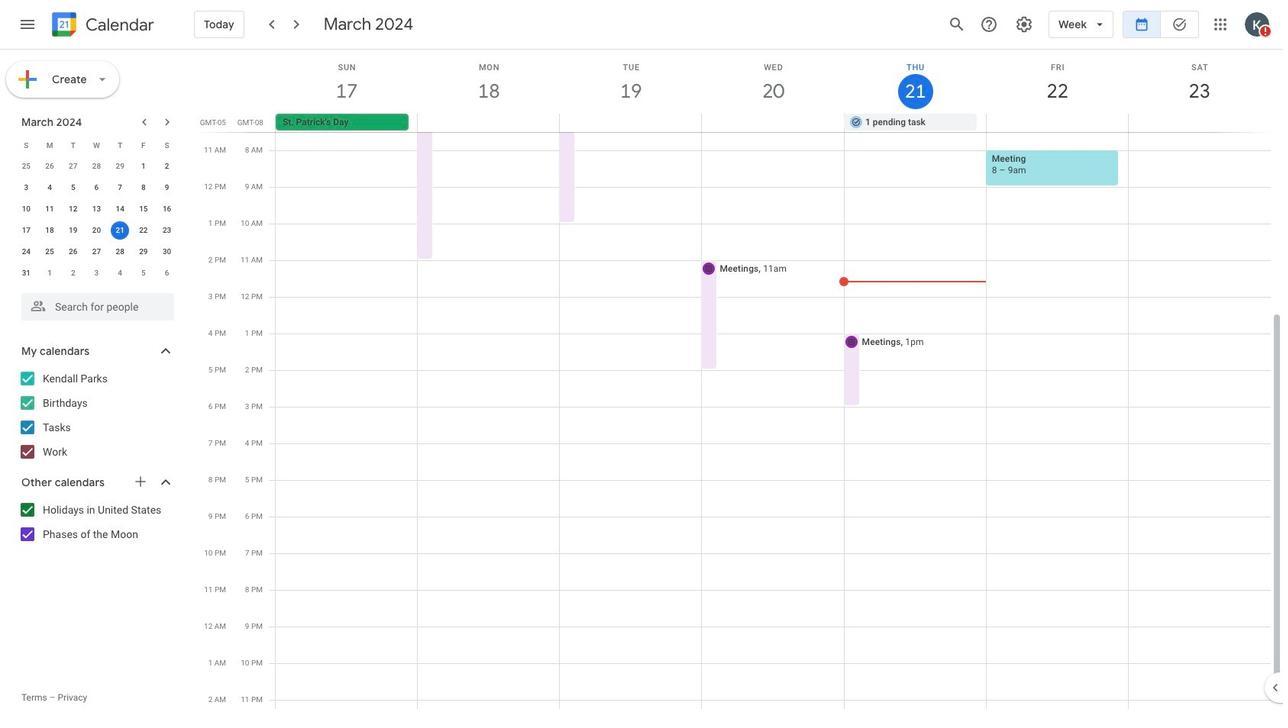 Task type: describe. For each thing, give the bounding box(es) containing it.
14 element
[[111, 200, 129, 218]]

february 28 element
[[87, 157, 106, 176]]

16 element
[[158, 200, 176, 218]]

18 element
[[41, 222, 59, 240]]

7 element
[[111, 179, 129, 197]]

21, today element
[[111, 222, 129, 240]]

february 27 element
[[64, 157, 82, 176]]

6 element
[[87, 179, 106, 197]]

8 element
[[134, 179, 153, 197]]

april 1 element
[[41, 264, 59, 283]]

Search for people text field
[[31, 293, 165, 321]]

main drawer image
[[18, 15, 37, 34]]

5 element
[[64, 179, 82, 197]]

april 6 element
[[158, 264, 176, 283]]

my calendars list
[[3, 367, 189, 464]]

25 element
[[41, 243, 59, 261]]



Task type: locate. For each thing, give the bounding box(es) containing it.
9 element
[[158, 179, 176, 197]]

27 element
[[87, 243, 106, 261]]

17 element
[[17, 222, 35, 240]]

february 29 element
[[111, 157, 129, 176]]

other calendars list
[[3, 498, 189, 547]]

29 element
[[134, 243, 153, 261]]

april 3 element
[[87, 264, 106, 283]]

heading
[[82, 16, 154, 34]]

march 2024 grid
[[15, 134, 179, 284]]

None search field
[[0, 287, 189, 321]]

12 element
[[64, 200, 82, 218]]

heading inside 'calendar' element
[[82, 16, 154, 34]]

cell
[[418, 114, 560, 132], [560, 114, 702, 132], [702, 114, 844, 132], [986, 114, 1128, 132], [1128, 114, 1270, 132], [108, 220, 132, 241]]

22 element
[[134, 222, 153, 240]]

february 25 element
[[17, 157, 35, 176]]

settings menu image
[[1015, 15, 1033, 34]]

13 element
[[87, 200, 106, 218]]

february 26 element
[[41, 157, 59, 176]]

row
[[269, 114, 1283, 132], [15, 134, 179, 156], [15, 156, 179, 177], [15, 177, 179, 199], [15, 199, 179, 220], [15, 220, 179, 241], [15, 241, 179, 263], [15, 263, 179, 284]]

30 element
[[158, 243, 176, 261]]

11 element
[[41, 200, 59, 218]]

april 4 element
[[111, 264, 129, 283]]

26 element
[[64, 243, 82, 261]]

4 element
[[41, 179, 59, 197]]

31 element
[[17, 264, 35, 283]]

10 element
[[17, 200, 35, 218]]

calendar element
[[49, 9, 154, 43]]

2 element
[[158, 157, 176, 176]]

april 2 element
[[64, 264, 82, 283]]

april 5 element
[[134, 264, 153, 283]]

1 element
[[134, 157, 153, 176]]

add other calendars image
[[133, 474, 148, 490]]

20 element
[[87, 222, 106, 240]]

19 element
[[64, 222, 82, 240]]

cell inside march 2024 grid
[[108, 220, 132, 241]]

23 element
[[158, 222, 176, 240]]

grid
[[196, 50, 1283, 710]]

3 element
[[17, 179, 35, 197]]

15 element
[[134, 200, 153, 218]]

28 element
[[111, 243, 129, 261]]

row group
[[15, 156, 179, 284]]

24 element
[[17, 243, 35, 261]]



Task type: vqa. For each thing, say whether or not it's contained in the screenshot.
find
no



